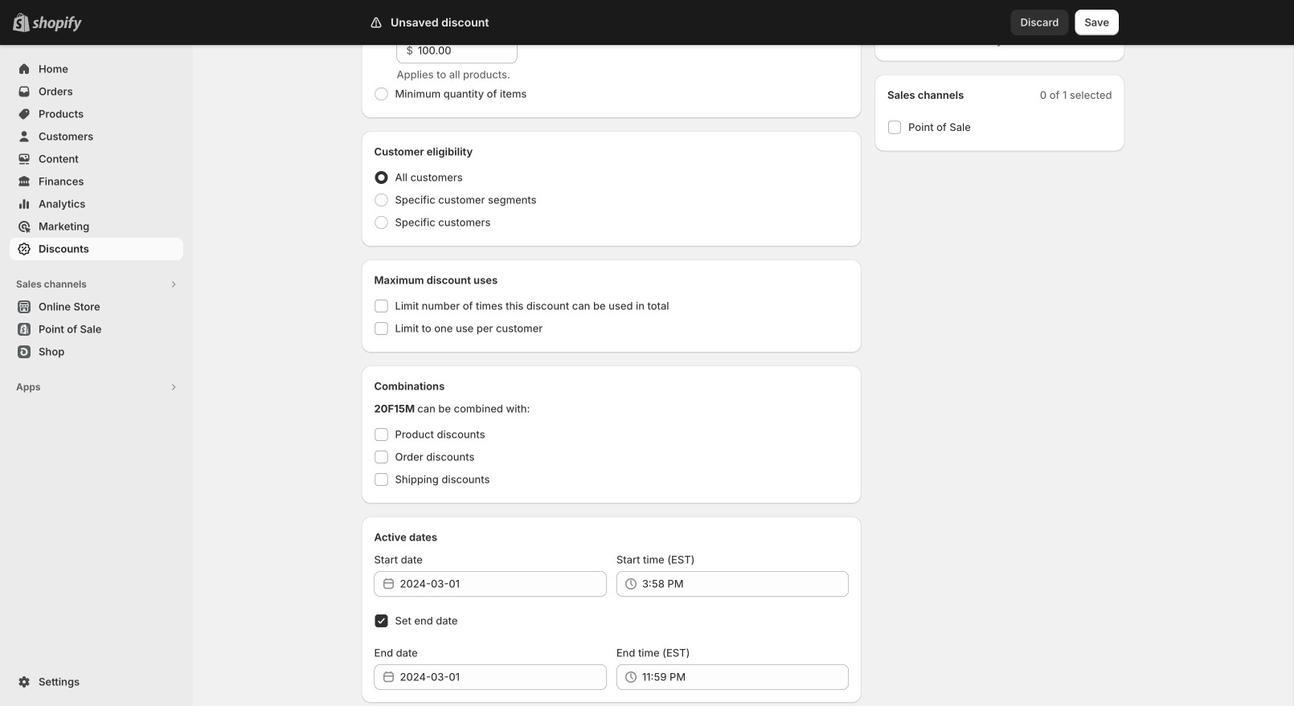 Task type: vqa. For each thing, say whether or not it's contained in the screenshot.
second the Enter time text box from the top
yes



Task type: locate. For each thing, give the bounding box(es) containing it.
1 enter time text field from the top
[[642, 572, 849, 597]]

0.00 text field
[[418, 38, 517, 64]]

shopify image
[[32, 16, 82, 32]]

YYYY-MM-DD text field
[[400, 572, 607, 597]]

1 vertical spatial enter time text field
[[642, 665, 849, 691]]

enter time text field for yyyy-mm-dd text field
[[642, 572, 849, 597]]

0 vertical spatial enter time text field
[[642, 572, 849, 597]]

enter time text field for yyyy-mm-dd text box
[[642, 665, 849, 691]]

2 enter time text field from the top
[[642, 665, 849, 691]]

Enter time text field
[[642, 572, 849, 597], [642, 665, 849, 691]]



Task type: describe. For each thing, give the bounding box(es) containing it.
YYYY-MM-DD text field
[[400, 665, 607, 691]]



